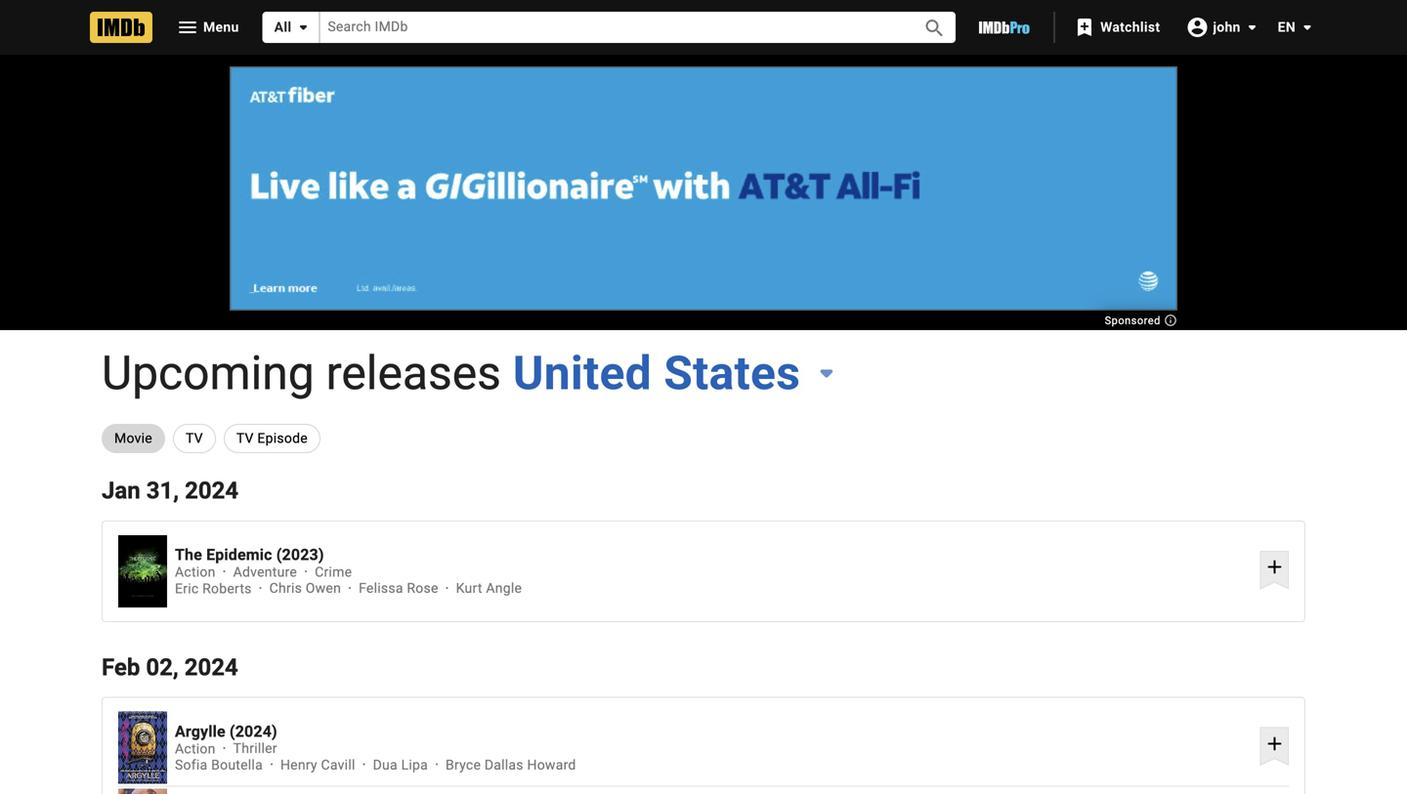 Task type: vqa. For each thing, say whether or not it's contained in the screenshot.
watchlist icon at the right top of page
yes



Task type: locate. For each thing, give the bounding box(es) containing it.
0 vertical spatial action
[[175, 564, 216, 580]]

2024 right 31,
[[185, 477, 239, 505]]

2024 for jan 31, 2024
[[185, 477, 239, 505]]

tv inside button
[[186, 430, 203, 447]]

action for argylle
[[175, 741, 216, 757]]

arrow drop down image for en
[[1296, 16, 1319, 39]]

1 horizontal spatial tv
[[236, 430, 254, 447]]

(2023)
[[276, 546, 324, 564]]

All search field
[[263, 12, 956, 43]]

2 tv from the left
[[236, 430, 254, 447]]

(2024)
[[230, 722, 277, 741]]

arrow drop down image right arrow drop down icon
[[1296, 16, 1319, 39]]

bryce
[[446, 757, 481, 773]]

group for the
[[118, 535, 167, 608]]

arrow drop down image
[[292, 16, 315, 39], [1296, 16, 1319, 39]]

the epidemic (2023) image
[[118, 535, 167, 608]]

rose
[[407, 581, 438, 597]]

action up the sofia
[[175, 741, 216, 757]]

tv up jan 31, 2024
[[186, 430, 203, 447]]

add image
[[1263, 733, 1286, 756]]

group left eric
[[118, 535, 167, 608]]

2 vertical spatial group
[[118, 789, 167, 795]]

0 vertical spatial group
[[118, 535, 167, 608]]

dua lipa
[[373, 757, 428, 773]]

mia mckenna-bruce in how to have sex (2023) image
[[118, 789, 167, 795]]

sofia boutella
[[175, 757, 263, 773]]

0 horizontal spatial tv
[[186, 430, 203, 447]]

menu
[[203, 19, 239, 35]]

group for argylle
[[118, 712, 167, 784]]

watchlist button
[[1063, 10, 1176, 45]]

the
[[175, 546, 202, 564]]

1 action from the top
[[175, 564, 216, 580]]

felissa rose
[[359, 581, 438, 597]]

lipa
[[401, 757, 428, 773]]

1 vertical spatial 2024
[[184, 654, 238, 681]]

sponsored
[[1105, 315, 1164, 327]]

tv left episode
[[236, 430, 254, 447]]

states
[[664, 346, 801, 401]]

en button
[[1262, 10, 1319, 45]]

arrow drop down image inside en button
[[1296, 16, 1319, 39]]

group
[[118, 535, 167, 608], [118, 712, 167, 784], [118, 789, 167, 795]]

2024
[[185, 477, 239, 505], [184, 654, 238, 681]]

tv for tv
[[186, 430, 203, 447]]

epidemic
[[206, 546, 272, 564]]

adventure
[[233, 564, 297, 580]]

0 horizontal spatial arrow drop down image
[[292, 16, 315, 39]]

action
[[175, 564, 216, 580], [175, 741, 216, 757]]

arrow drop down image inside all 'button'
[[292, 16, 315, 39]]

none field inside all search field
[[320, 12, 901, 43]]

1 arrow drop down image from the left
[[292, 16, 315, 39]]

arrow drop down image right menu
[[292, 16, 315, 39]]

eric
[[175, 581, 199, 597]]

0 vertical spatial 2024
[[185, 477, 239, 505]]

2 action from the top
[[175, 741, 216, 757]]

2024 right 02,
[[184, 654, 238, 681]]

None field
[[320, 12, 901, 43]]

account circle image
[[1186, 15, 1209, 39]]

jan 31, 2024
[[102, 477, 239, 505]]

en
[[1278, 19, 1296, 35]]

tv inside the "tv episode" button
[[236, 430, 254, 447]]

eric roberts
[[175, 581, 252, 597]]

action up eric
[[175, 564, 216, 580]]

Search IMDb text field
[[320, 12, 901, 43]]

group down chip the cat in argylle (2024) "image"
[[118, 789, 167, 795]]

angle
[[486, 581, 522, 597]]

john
[[1213, 19, 1241, 35]]

tv button
[[173, 424, 216, 453]]

2 group from the top
[[118, 712, 167, 784]]

the epidemic (2023) button
[[175, 546, 1252, 564]]

sofia
[[175, 757, 208, 773]]

feb 02, 2024
[[102, 654, 238, 681]]

all
[[274, 19, 292, 35]]

1 horizontal spatial arrow drop down image
[[1296, 16, 1319, 39]]

all button
[[263, 12, 320, 43]]

3 group from the top
[[118, 789, 167, 795]]

bryce dallas howard
[[446, 757, 576, 773]]

1 vertical spatial group
[[118, 712, 167, 784]]

1 vertical spatial action
[[175, 741, 216, 757]]

2024 for feb 02, 2024
[[184, 654, 238, 681]]

2 arrow drop down image from the left
[[1296, 16, 1319, 39]]

episode
[[257, 430, 308, 447]]

1 group from the top
[[118, 535, 167, 608]]

1 tv from the left
[[186, 430, 203, 447]]

group up mia mckenna-bruce in how to have sex (2023) image
[[118, 712, 167, 784]]

tv
[[186, 430, 203, 447], [236, 430, 254, 447]]

add image
[[1263, 556, 1286, 579]]



Task type: describe. For each thing, give the bounding box(es) containing it.
thriller
[[233, 741, 277, 757]]

dallas
[[485, 757, 524, 773]]

menu image
[[176, 16, 199, 39]]

31,
[[146, 477, 179, 505]]

tv for tv episode
[[236, 430, 254, 447]]

home image
[[90, 12, 152, 43]]

chip the cat in argylle (2024) image
[[118, 712, 167, 784]]

argylle (2024)
[[175, 722, 277, 741]]

owen
[[306, 581, 341, 597]]

sponsored content section
[[230, 66, 1178, 327]]

felissa
[[359, 581, 403, 597]]

arrow drop down image for all
[[292, 16, 315, 39]]

kurt
[[456, 581, 482, 597]]

watchlist image
[[1073, 16, 1097, 39]]

upcoming releases
[[102, 346, 501, 401]]

argylle (2024) button
[[175, 722, 1252, 741]]

movie
[[114, 430, 152, 447]]

watchlist
[[1100, 19, 1160, 35]]

jan
[[102, 477, 140, 505]]

united
[[513, 346, 652, 401]]

argylle
[[175, 722, 226, 741]]

feb
[[102, 654, 140, 681]]

menu button
[[160, 12, 255, 43]]

releases
[[326, 346, 501, 401]]

action for the
[[175, 564, 216, 580]]

movie button
[[102, 424, 165, 453]]

chris owen
[[269, 581, 341, 597]]

submit search image
[[923, 16, 946, 40]]

tv episode
[[236, 430, 308, 447]]

cavill
[[321, 757, 355, 773]]

henry
[[280, 757, 317, 773]]

john button
[[1176, 10, 1264, 45]]

kurt angle
[[456, 581, 522, 597]]

henry cavill
[[280, 757, 355, 773]]

upcoming
[[102, 346, 314, 401]]

united states
[[513, 346, 801, 401]]

dua
[[373, 757, 398, 773]]

boutella
[[211, 757, 263, 773]]

arrow drop down image
[[1241, 15, 1264, 39]]

roberts
[[202, 581, 252, 597]]

02,
[[146, 654, 179, 681]]

crime
[[315, 564, 352, 580]]

the epidemic (2023)
[[175, 546, 324, 564]]

tv episode button
[[224, 424, 320, 453]]

howard
[[527, 757, 576, 773]]

chris
[[269, 581, 302, 597]]



